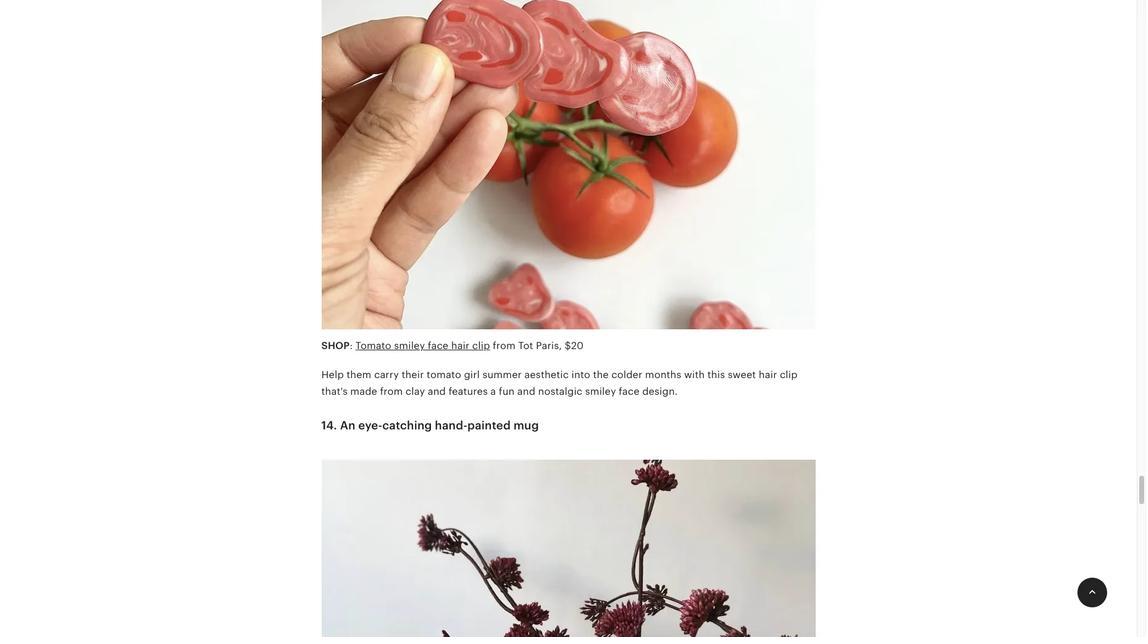 Task type: describe. For each thing, give the bounding box(es) containing it.
0 vertical spatial hair
[[452, 340, 470, 351]]

summer
[[483, 369, 522, 381]]

0 horizontal spatial face
[[428, 340, 449, 351]]

painted
[[468, 419, 511, 432]]

mug
[[514, 419, 539, 432]]

smiley inside help them carry their tomato girl summer aesthetic into the colder months with this sweet hair clip that's made from clay and features a fun and nostalgic smiley face design.
[[586, 386, 617, 397]]

0 vertical spatial clip
[[473, 340, 490, 351]]

shop : tomato smiley face hair clip from tot paris, $20
[[322, 340, 584, 351]]

tomato
[[427, 369, 462, 381]]

their
[[402, 369, 424, 381]]

eye-
[[359, 419, 383, 432]]

tot
[[519, 340, 534, 351]]

hand-
[[435, 419, 468, 432]]

made
[[351, 386, 378, 397]]

this
[[708, 369, 726, 381]]

sweet
[[728, 369, 757, 381]]

hair inside help them carry their tomato girl summer aesthetic into the colder months with this sweet hair clip that's made from clay and features a fun and nostalgic smiley face design.
[[759, 369, 778, 381]]

tomato smiley face hair clip link
[[356, 340, 490, 351]]

shop
[[322, 340, 350, 351]]

girl
[[464, 369, 480, 381]]

the
[[593, 369, 609, 381]]

aesthetic
[[525, 369, 569, 381]]

:
[[350, 340, 353, 351]]

them
[[347, 369, 372, 381]]



Task type: locate. For each thing, give the bounding box(es) containing it.
from inside help them carry their tomato girl summer aesthetic into the colder months with this sweet hair clip that's made from clay and features a fun and nostalgic smiley face design.
[[380, 386, 403, 397]]

with
[[685, 369, 705, 381]]

hair
[[452, 340, 470, 351], [759, 369, 778, 381]]

a
[[491, 386, 496, 397]]

14.
[[322, 419, 337, 432]]

1 vertical spatial smiley
[[586, 386, 617, 397]]

0 vertical spatial from
[[493, 340, 516, 351]]

hair up girl
[[452, 340, 470, 351]]

catching
[[383, 419, 432, 432]]

help them carry their tomato girl summer aesthetic into the colder months with this sweet hair clip that's made from clay and features a fun and nostalgic smiley face design.
[[322, 369, 798, 397]]

$20
[[565, 340, 584, 351]]

into
[[572, 369, 591, 381]]

from left the tot
[[493, 340, 516, 351]]

1 and from the left
[[428, 386, 446, 397]]

clay
[[406, 386, 425, 397]]

months
[[646, 369, 682, 381]]

hair right sweet
[[759, 369, 778, 381]]

smiley down the
[[586, 386, 617, 397]]

clip up girl
[[473, 340, 490, 351]]

an
[[340, 419, 356, 432]]

0 horizontal spatial and
[[428, 386, 446, 397]]

1 vertical spatial from
[[380, 386, 403, 397]]

face
[[428, 340, 449, 351], [619, 386, 640, 397]]

colder
[[612, 369, 643, 381]]

smiley up their
[[394, 340, 425, 351]]

1 vertical spatial hair
[[759, 369, 778, 381]]

1 horizontal spatial face
[[619, 386, 640, 397]]

14. an eye-catching hand-painted mug
[[322, 419, 539, 432]]

0 horizontal spatial clip
[[473, 340, 490, 351]]

from down carry
[[380, 386, 403, 397]]

help
[[322, 369, 344, 381]]

clip inside help them carry their tomato girl summer aesthetic into the colder months with this sweet hair clip that's made from clay and features a fun and nostalgic smiley face design.
[[780, 369, 798, 381]]

0 horizontal spatial from
[[380, 386, 403, 397]]

clip right sweet
[[780, 369, 798, 381]]

features
[[449, 386, 488, 397]]

1 horizontal spatial from
[[493, 340, 516, 351]]

1 horizontal spatial clip
[[780, 369, 798, 381]]

0 vertical spatial face
[[428, 340, 449, 351]]

smiley
[[394, 340, 425, 351], [586, 386, 617, 397]]

and
[[428, 386, 446, 397], [518, 386, 536, 397]]

1 horizontal spatial smiley
[[586, 386, 617, 397]]

carry
[[374, 369, 399, 381]]

0 horizontal spatial smiley
[[394, 340, 425, 351]]

fun
[[499, 386, 515, 397]]

paris,
[[536, 340, 562, 351]]

1 horizontal spatial and
[[518, 386, 536, 397]]

nostalgic
[[539, 386, 583, 397]]

best white elephant gifts under $30: a tomato smiley face hair clip. image
[[322, 0, 816, 337]]

1 vertical spatial clip
[[780, 369, 798, 381]]

0 horizontal spatial hair
[[452, 340, 470, 351]]

1 vertical spatial face
[[619, 386, 640, 397]]

and right fun in the bottom left of the page
[[518, 386, 536, 397]]

design.
[[643, 386, 678, 397]]

2 and from the left
[[518, 386, 536, 397]]

face inside help them carry their tomato girl summer aesthetic into the colder months with this sweet hair clip that's made from clay and features a fun and nostalgic smiley face design.
[[619, 386, 640, 397]]

0 vertical spatial smiley
[[394, 340, 425, 351]]

from
[[493, 340, 516, 351], [380, 386, 403, 397]]

clip
[[473, 340, 490, 351], [780, 369, 798, 381]]

face down "colder"
[[619, 386, 640, 397]]

that's
[[322, 386, 348, 397]]

and down tomato
[[428, 386, 446, 397]]

tomato
[[356, 340, 392, 351]]

1 horizontal spatial hair
[[759, 369, 778, 381]]

best white elephant gifts under $30: hand-painted mug image
[[322, 452, 816, 637]]

face up tomato
[[428, 340, 449, 351]]



Task type: vqa. For each thing, say whether or not it's contained in the screenshot.
summer
yes



